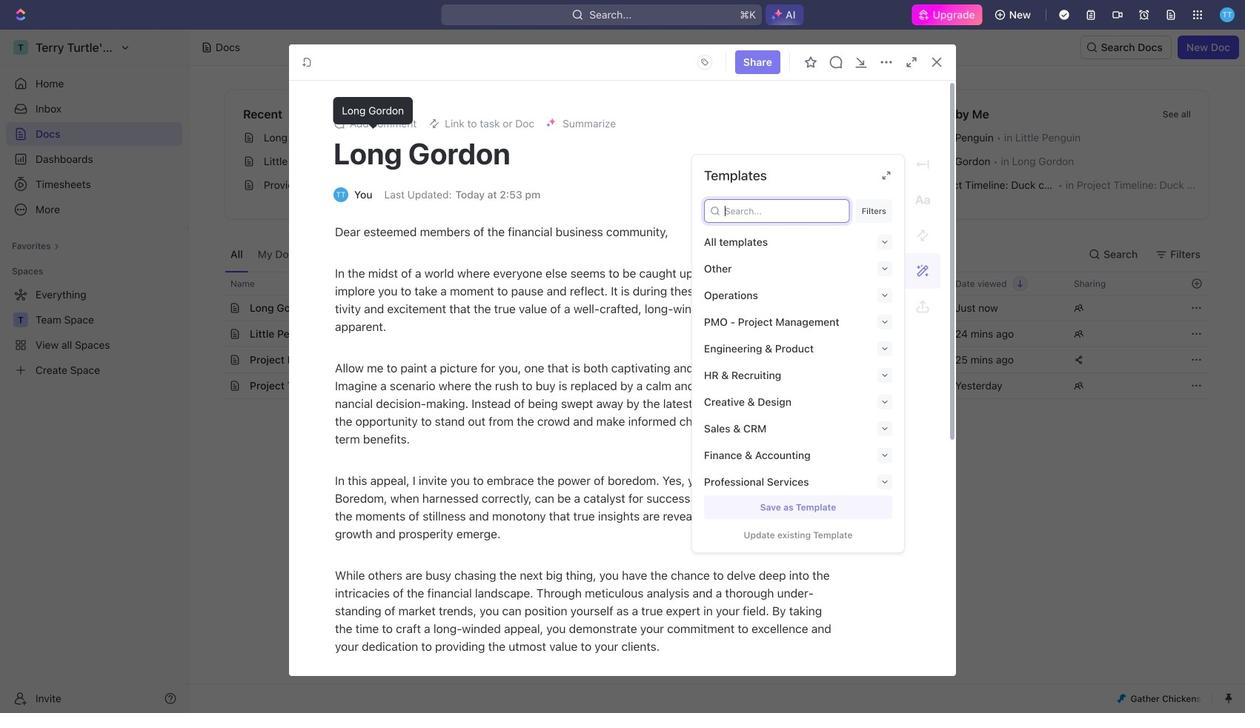 Task type: describe. For each thing, give the bounding box(es) containing it.
drumstick bite image
[[1118, 695, 1127, 704]]

1 row from the top
[[208, 272, 1210, 296]]

cell for third row from the bottom
[[208, 322, 225, 347]]

dropdown menu image
[[693, 50, 717, 74]]

sidebar navigation
[[0, 30, 189, 714]]

cell for 2nd row from the top of the page
[[208, 296, 225, 321]]

3 row from the top
[[208, 321, 1210, 348]]

cell for fifth row from the top of the page
[[208, 374, 225, 399]]



Task type: locate. For each thing, give the bounding box(es) containing it.
2 row from the top
[[208, 295, 1210, 322]]

5 row from the top
[[208, 373, 1210, 400]]

cell
[[208, 296, 225, 321], [208, 322, 225, 347], [828, 322, 947, 347], [208, 348, 225, 373], [208, 374, 225, 399], [828, 374, 947, 399]]

4 row from the top
[[208, 347, 1210, 374]]

table
[[208, 272, 1210, 400]]

Search... text field
[[712, 200, 845, 222]]

tree inside sidebar navigation
[[6, 283, 182, 383]]

row
[[208, 272, 1210, 296], [208, 295, 1210, 322], [208, 321, 1210, 348], [208, 347, 1210, 374], [208, 373, 1210, 400]]

tree
[[6, 283, 182, 383]]

tab list
[[225, 237, 592, 272]]

cell for 4th row from the top of the page
[[208, 348, 225, 373]]

column header
[[208, 272, 225, 296]]



Task type: vqa. For each thing, say whether or not it's contained in the screenshot.
fifth 'row' from the bottom
yes



